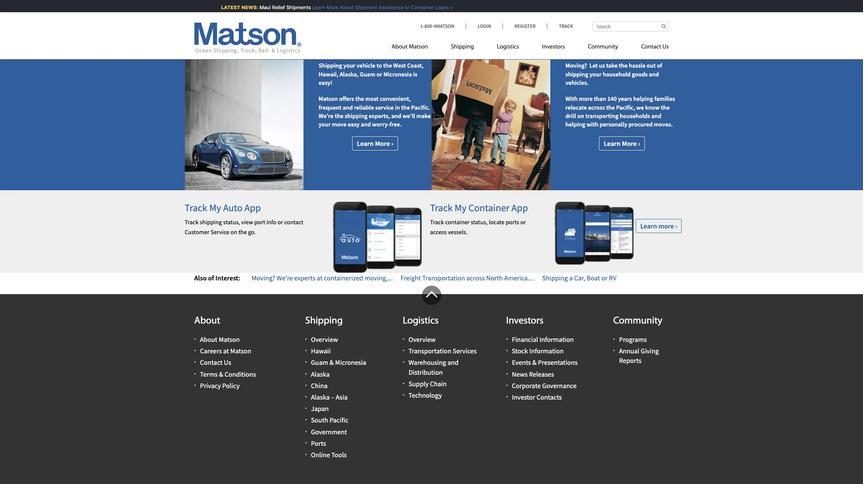 Task type: locate. For each thing, give the bounding box(es) containing it.
2 horizontal spatial shipping
[[566, 70, 588, 78]]

investors down track link
[[542, 44, 565, 50]]

1 horizontal spatial guam
[[360, 70, 375, 78]]

1 horizontal spatial overview
[[409, 336, 436, 345]]

track inside track container status, locate ports or access vessels.
[[430, 219, 444, 226]]

0 horizontal spatial ›
[[391, 139, 393, 148]]

at for matson
[[223, 347, 229, 356]]

1 vertical spatial investors
[[506, 317, 544, 327]]

of inside moving?  let us take the hassle out of shipping your household goods and vehicles.
[[657, 62, 662, 69]]

loans
[[431, 4, 445, 10]]

shipping
[[566, 70, 588, 78], [345, 112, 368, 120], [200, 219, 222, 226]]

track inside the track shipping status, view port info or contact customer service on the go.
[[185, 219, 199, 226]]

2 vertical spatial your
[[319, 121, 331, 128]]

1 vertical spatial alaska
[[311, 393, 330, 402]]

1 app from the left
[[244, 202, 261, 214]]

1 horizontal spatial your
[[590, 45, 608, 58]]

about inside about matson careers at matson contact us terms & conditions privacy policy
[[200, 336, 217, 345]]

logistics down the register link at the right of the page
[[497, 44, 519, 50]]

overview link up the hawaii link
[[311, 336, 338, 345]]

1 status, from the left
[[223, 219, 240, 226]]

0 horizontal spatial across
[[466, 274, 485, 283]]

investors inside top menu navigation
[[542, 44, 565, 50]]

about inside top menu navigation
[[392, 44, 408, 50]]

overview for hawaii
[[311, 336, 338, 345]]

1 vertical spatial on
[[231, 228, 237, 236]]

0 horizontal spatial app
[[244, 202, 261, 214]]

1 vertical spatial logistics
[[403, 317, 439, 327]]

1 horizontal spatial across
[[588, 104, 605, 111]]

your for move
[[590, 45, 608, 58]]

learn more › for and
[[357, 139, 393, 148]]

0 vertical spatial shipping
[[566, 70, 588, 78]]

1 overview from the left
[[311, 336, 338, 345]]

moving? left we're
[[252, 274, 275, 283]]

shipping up the easy
[[345, 112, 368, 120]]

1 horizontal spatial helping
[[633, 95, 653, 103]]

0 vertical spatial at
[[317, 274, 323, 283]]

app for track my container app
[[511, 202, 528, 214]]

about matson link up coast,
[[392, 40, 439, 56]]

matson inside matson offers the most convenient, frequent and reliable service in the pacific. we're the shipping experts, and we'll make your move easy and worry-free.
[[319, 95, 338, 103]]

shipping inside top menu navigation
[[451, 44, 474, 50]]

overview link for logistics
[[409, 336, 436, 345]]

status, inside track container status, locate ports or access vessels.
[[471, 219, 488, 226]]

1 horizontal spatial at
[[317, 274, 323, 283]]

across left the north
[[466, 274, 485, 283]]

overview inside overview hawaii guam & micronesia alaska china alaska – asia japan south pacific government ports online tools
[[311, 336, 338, 345]]

track my container app link
[[430, 202, 528, 214]]

or
[[401, 4, 406, 10], [377, 70, 382, 78], [278, 219, 283, 226], [520, 219, 526, 226], [601, 274, 608, 283]]

programs
[[619, 336, 647, 345]]

at right experts
[[317, 274, 323, 283]]

contact down the careers
[[200, 359, 222, 368]]

1 horizontal spatial shipping
[[345, 112, 368, 120]]

contact inside about matson careers at matson contact us terms & conditions privacy policy
[[200, 359, 222, 368]]

logistics link
[[485, 40, 531, 56]]

shipping up hawaii,
[[319, 62, 342, 69]]

learn more › for procured
[[604, 139, 640, 148]]

we
[[636, 104, 644, 111]]

logistics inside 'link'
[[497, 44, 519, 50]]

0 horizontal spatial micronesia
[[335, 359, 366, 368]]

0 horizontal spatial contact us link
[[200, 359, 231, 368]]

app up view
[[244, 202, 261, 214]]

2 app from the left
[[511, 202, 528, 214]]

1 horizontal spatial about matson link
[[392, 40, 439, 56]]

supply
[[409, 380, 429, 389]]

1 vertical spatial moving?
[[252, 274, 275, 283]]

shipping up vehicles.
[[566, 70, 588, 78]]

helping
[[633, 95, 653, 103], [566, 121, 585, 128]]

and down offers
[[343, 104, 353, 111]]

› for moves.
[[638, 139, 640, 148]]

view
[[241, 219, 253, 226]]

moving?
[[566, 62, 587, 69], [252, 274, 275, 283]]

0 horizontal spatial about matson link
[[200, 336, 240, 345]]

your inside matson offers the most convenient, frequent and reliable service in the pacific. we're the shipping experts, and we'll make your move easy and worry-free.
[[319, 121, 331, 128]]

contact us link down the careers
[[200, 359, 231, 368]]

move your household link
[[566, 45, 655, 58]]

your down we're
[[319, 121, 331, 128]]

1 vertical spatial your
[[590, 70, 602, 78]]

footer
[[0, 286, 863, 485]]

2 your from the left
[[590, 45, 608, 58]]

us down search image
[[663, 44, 669, 50]]

0 vertical spatial about matson link
[[392, 40, 439, 56]]

0 vertical spatial contact
[[641, 44, 661, 50]]

on down 'relocate'
[[577, 112, 584, 120]]

across down than
[[588, 104, 605, 111]]

freight
[[401, 274, 421, 283]]

transportation for freight
[[422, 274, 465, 283]]

assistance
[[374, 4, 400, 10]]

0 horizontal spatial guam
[[311, 359, 328, 368]]

at right the careers
[[223, 347, 229, 356]]

0 vertical spatial investors
[[542, 44, 565, 50]]

shipping
[[451, 44, 474, 50], [319, 62, 342, 69], [542, 274, 568, 283], [305, 317, 343, 327]]

1 vertical spatial about matson link
[[200, 336, 240, 345]]

technology
[[409, 392, 442, 400]]

1 overview link from the left
[[311, 336, 338, 345]]

1 horizontal spatial status,
[[471, 219, 488, 226]]

1 vertical spatial contact us link
[[200, 359, 231, 368]]

overview inside the overview transportation services warehousing and distribution supply chain technology
[[409, 336, 436, 345]]

2 my from the left
[[455, 202, 467, 214]]

status, for container
[[471, 219, 488, 226]]

or right the info
[[278, 219, 283, 226]]

2 overview link from the left
[[409, 336, 436, 345]]

1 vertical spatial shipping
[[345, 112, 368, 120]]

None search field
[[592, 21, 669, 31]]

overview
[[311, 336, 338, 345], [409, 336, 436, 345]]

1 horizontal spatial micronesia
[[383, 70, 412, 78]]

your
[[343, 62, 355, 69], [590, 70, 602, 78], [319, 121, 331, 128]]

0 vertical spatial your
[[343, 62, 355, 69]]

across
[[588, 104, 605, 111], [466, 274, 485, 283]]

0 horizontal spatial container
[[407, 4, 430, 10]]

or down to
[[377, 70, 382, 78]]

0 vertical spatial micronesia
[[383, 70, 412, 78]]

move
[[566, 45, 588, 58]]

1 horizontal spatial ›
[[638, 139, 640, 148]]

& up privacy policy link in the bottom of the page
[[219, 370, 223, 379]]

1 horizontal spatial contact
[[641, 44, 661, 50]]

0 horizontal spatial logistics
[[403, 317, 439, 327]]

overview link up transportation services link
[[409, 336, 436, 345]]

in
[[395, 104, 400, 111]]

status, down auto
[[223, 219, 240, 226]]

service
[[211, 228, 229, 236]]

terms
[[200, 370, 218, 379]]

2 horizontal spatial &
[[532, 359, 537, 368]]

contact us link
[[630, 40, 669, 56], [200, 359, 231, 368]]

track container status, locate ports or access vessels.
[[430, 219, 526, 236]]

1 my from the left
[[209, 202, 221, 214]]

0 horizontal spatial your
[[319, 121, 331, 128]]

moving? inside moving?  let us take the hassle out of shipping your household goods and vehicles.
[[566, 62, 587, 69]]

& inside about matson careers at matson contact us terms & conditions privacy policy
[[219, 370, 223, 379]]

and right the easy
[[361, 121, 371, 128]]

coast,
[[407, 62, 424, 69]]

overview for transportation
[[409, 336, 436, 345]]

track my container app shown on mobile phone. image
[[555, 202, 634, 266]]

0 vertical spatial moving?
[[566, 62, 587, 69]]

contact us link up out
[[630, 40, 669, 56]]

information up stock information link
[[539, 336, 574, 345]]

transportation inside the overview transportation services warehousing and distribution supply chain technology
[[409, 347, 451, 356]]

us up terms & conditions link
[[224, 359, 231, 368]]

0 horizontal spatial overview
[[311, 336, 338, 345]]

and down know
[[651, 112, 661, 120]]

learn more about shipment assistance or container loans > link
[[308, 4, 449, 10]]

boat
[[587, 274, 600, 283]]

maui
[[256, 4, 267, 10]]

alaska
[[311, 370, 330, 379], [311, 393, 330, 402]]

status,
[[223, 219, 240, 226], [471, 219, 488, 226]]

learn
[[308, 4, 321, 10], [357, 139, 374, 148], [604, 139, 621, 148], [640, 222, 657, 231]]

shipping up 'service'
[[200, 219, 222, 226]]

transportation up warehousing
[[409, 347, 451, 356]]

& inside overview hawaii guam & micronesia alaska china alaska – asia japan south pacific government ports online tools
[[330, 359, 334, 368]]

moving? for moving?  let us take the hassle out of shipping your household goods and vehicles.
[[566, 62, 587, 69]]

the right to
[[383, 62, 392, 69]]

0 vertical spatial community
[[588, 44, 618, 50]]

community up programs
[[613, 317, 662, 327]]

status, down the track my container app link
[[471, 219, 488, 226]]

at inside about matson careers at matson contact us terms & conditions privacy policy
[[223, 347, 229, 356]]

at
[[317, 274, 323, 283], [223, 347, 229, 356]]

overview up transportation services link
[[409, 336, 436, 345]]

0 horizontal spatial my
[[209, 202, 221, 214]]

0 vertical spatial on
[[577, 112, 584, 120]]

0 vertical spatial of
[[657, 62, 662, 69]]

0 horizontal spatial on
[[231, 228, 237, 236]]

free.
[[390, 121, 402, 128]]

app for track my auto app
[[244, 202, 261, 214]]

contact us
[[641, 44, 669, 50]]

or right ports
[[520, 219, 526, 226]]

my left auto
[[209, 202, 221, 214]]

0 vertical spatial transportation
[[422, 274, 465, 283]]

container up "locate"
[[469, 202, 510, 214]]

1 vertical spatial of
[[208, 274, 214, 283]]

0 horizontal spatial shipping
[[200, 219, 222, 226]]

0 vertical spatial alaska
[[311, 370, 330, 379]]

overview up the hawaii link
[[311, 336, 338, 345]]

guam down vehicle
[[360, 70, 375, 78]]

micronesia down the west
[[383, 70, 412, 78]]

alaska up china
[[311, 370, 330, 379]]

1 vertical spatial across
[[466, 274, 485, 283]]

contact inside top menu navigation
[[641, 44, 661, 50]]

1 horizontal spatial my
[[455, 202, 467, 214]]

1 horizontal spatial logistics
[[497, 44, 519, 50]]

moving? down move
[[566, 62, 587, 69]]

your inside moving?  let us take the hassle out of shipping your household goods and vehicles.
[[590, 70, 602, 78]]

your up us
[[590, 45, 608, 58]]

0 horizontal spatial your
[[339, 45, 358, 58]]

1 vertical spatial contact
[[200, 359, 222, 368]]

learn more › link for procured
[[599, 137, 645, 151]]

container
[[445, 219, 470, 226]]

1 horizontal spatial us
[[663, 44, 669, 50]]

1 vertical spatial information
[[529, 347, 564, 356]]

and down transportation services link
[[448, 359, 459, 368]]

investors
[[542, 44, 565, 50], [506, 317, 544, 327]]

track
[[559, 23, 573, 29], [185, 202, 207, 214], [430, 202, 453, 214], [185, 219, 199, 226], [430, 219, 444, 226]]

0 vertical spatial logistics
[[497, 44, 519, 50]]

distribution
[[409, 368, 443, 377]]

my up container
[[455, 202, 467, 214]]

1 vertical spatial micronesia
[[335, 359, 366, 368]]

2 horizontal spatial your
[[590, 70, 602, 78]]

1-
[[420, 23, 424, 29]]

1 horizontal spatial app
[[511, 202, 528, 214]]

0 vertical spatial information
[[539, 336, 574, 345]]

helping up we
[[633, 95, 653, 103]]

guam
[[360, 70, 375, 78], [311, 359, 328, 368]]

of right also
[[208, 274, 214, 283]]

us
[[599, 62, 605, 69]]

information up events & presentations 'link'
[[529, 347, 564, 356]]

matson up frequent
[[319, 95, 338, 103]]

0 horizontal spatial at
[[223, 347, 229, 356]]

matson up coast,
[[409, 44, 428, 50]]

south pacific link
[[311, 417, 348, 425]]

footer containing about
[[0, 286, 863, 485]]

0 vertical spatial guam
[[360, 70, 375, 78]]

guam inside shipping your vehicle to the west coast, hawaii, alaska, guam or micronesia is easy!
[[360, 70, 375, 78]]

track shipping status, view port info or contact customer service on the go.
[[185, 219, 303, 236]]

0 horizontal spatial status,
[[223, 219, 240, 226]]

events & presentations link
[[512, 359, 578, 368]]

0 vertical spatial container
[[407, 4, 430, 10]]

1 horizontal spatial of
[[657, 62, 662, 69]]

track my container app
[[430, 202, 528, 214]]

1 horizontal spatial container
[[469, 202, 510, 214]]

0 horizontal spatial &
[[219, 370, 223, 379]]

helping down drill
[[566, 121, 585, 128]]

status, inside the track shipping status, view port info or contact customer service on the go.
[[223, 219, 240, 226]]

2 overview from the left
[[409, 336, 436, 345]]

across inside with more than 140 years helping families relocate across the pacific, we know the drill on transporting households and helping with personally procured moves.
[[588, 104, 605, 111]]

on
[[577, 112, 584, 120], [231, 228, 237, 236]]

1 horizontal spatial your
[[343, 62, 355, 69]]

of right out
[[657, 62, 662, 69]]

0 horizontal spatial helping
[[566, 121, 585, 128]]

1 vertical spatial guam
[[311, 359, 328, 368]]

1 horizontal spatial contact us link
[[630, 40, 669, 56]]

the inside moving?  let us take the hassle out of shipping your household goods and vehicles.
[[619, 62, 628, 69]]

0 vertical spatial across
[[588, 104, 605, 111]]

alaska up japan link
[[311, 393, 330, 402]]

your down us
[[590, 70, 602, 78]]

the down 140
[[606, 104, 615, 111]]

› for worry-
[[391, 139, 393, 148]]

0 vertical spatial us
[[663, 44, 669, 50]]

investors up the financial
[[506, 317, 544, 327]]

1 vertical spatial at
[[223, 347, 229, 356]]

online tools link
[[311, 451, 347, 460]]

latest
[[217, 4, 236, 10]]

more inside with more than 140 years helping families relocate across the pacific, we know the drill on transporting households and helping with personally procured moves.
[[579, 95, 593, 103]]

the left go.
[[238, 228, 247, 236]]

on right 'service'
[[231, 228, 237, 236]]

1 horizontal spatial moving?
[[566, 62, 587, 69]]

us inside about matson careers at matson contact us terms & conditions privacy policy
[[224, 359, 231, 368]]

move
[[332, 121, 347, 128]]

track for track container status, locate ports or access vessels.
[[430, 219, 444, 226]]

contact up out
[[641, 44, 661, 50]]

your right ship
[[339, 45, 358, 58]]

micronesia inside shipping your vehicle to the west coast, hawaii, alaska, guam or micronesia is easy!
[[383, 70, 412, 78]]

your up alaska,
[[343, 62, 355, 69]]

2 horizontal spatial ›
[[675, 222, 677, 231]]

transportation up backtop image
[[422, 274, 465, 283]]

& up news releases link
[[532, 359, 537, 368]]

information
[[539, 336, 574, 345], [529, 347, 564, 356]]

container up 1-
[[407, 4, 430, 10]]

take
[[606, 62, 618, 69]]

vehicle
[[357, 62, 375, 69]]

0 horizontal spatial contact
[[200, 359, 222, 368]]

privacy policy link
[[200, 382, 240, 391]]

micronesia up the asia
[[335, 359, 366, 368]]

and down out
[[649, 70, 659, 78]]

moves.
[[654, 121, 673, 128]]

app up ports
[[511, 202, 528, 214]]

2 vertical spatial shipping
[[200, 219, 222, 226]]

technology link
[[409, 392, 442, 400]]

shipping inside the track shipping status, view port info or contact customer service on the go.
[[200, 219, 222, 226]]

transportation for overview
[[409, 347, 451, 356]]

contacts
[[537, 393, 562, 402]]

800-
[[424, 23, 434, 29]]

2 status, from the left
[[471, 219, 488, 226]]

1 horizontal spatial &
[[330, 359, 334, 368]]

1 your from the left
[[339, 45, 358, 58]]

Search search field
[[592, 21, 669, 31]]

1 vertical spatial us
[[224, 359, 231, 368]]

about matson link up careers at matson link
[[200, 336, 240, 345]]

the inside the track shipping status, view port info or contact customer service on the go.
[[238, 228, 247, 236]]

financial information link
[[512, 336, 574, 345]]

logistics down backtop image
[[403, 317, 439, 327]]

shipping down 4matson
[[451, 44, 474, 50]]

with
[[566, 95, 578, 103]]

& down hawaii
[[330, 359, 334, 368]]

1 vertical spatial transportation
[[409, 347, 451, 356]]

years
[[618, 95, 632, 103]]

the inside shipping your vehicle to the west coast, hawaii, alaska, guam or micronesia is easy!
[[383, 62, 392, 69]]

alaska – asia link
[[311, 393, 348, 402]]

guam up alaska link
[[311, 359, 328, 368]]

0 horizontal spatial moving?
[[252, 274, 275, 283]]

overview hawaii guam & micronesia alaska china alaska – asia japan south pacific government ports online tools
[[311, 336, 366, 460]]

0 horizontal spatial us
[[224, 359, 231, 368]]

the up household
[[619, 62, 628, 69]]

0 horizontal spatial overview link
[[311, 336, 338, 345]]

1 horizontal spatial on
[[577, 112, 584, 120]]

shipping your vehicle to the west coast, hawaii, alaska, guam or micronesia is easy!
[[319, 62, 424, 86]]

app
[[244, 202, 261, 214], [511, 202, 528, 214]]

convenient,
[[380, 95, 411, 103]]

track my auto app
[[185, 202, 261, 214]]

freight transportation across north america.... link
[[401, 274, 535, 283]]

community up us
[[588, 44, 618, 50]]

latest news: maui relief shipments learn more about shipment assistance or container loans >
[[217, 4, 449, 10]]

1 horizontal spatial overview link
[[409, 336, 436, 345]]



Task type: vqa. For each thing, say whether or not it's contained in the screenshot.
THE INSIDE LENGTH:
no



Task type: describe. For each thing, give the bounding box(es) containing it.
relief
[[268, 4, 281, 10]]

pacific
[[330, 417, 348, 425]]

at for containerized
[[317, 274, 323, 283]]

west
[[393, 62, 406, 69]]

corporate
[[512, 382, 541, 391]]

ship
[[319, 45, 337, 58]]

government link
[[311, 428, 347, 437]]

financial information stock information events & presentations news releases corporate governance investor contacts
[[512, 336, 578, 402]]

track for track my container app
[[430, 202, 453, 214]]

japan link
[[311, 405, 329, 414]]

customer
[[185, 228, 209, 236]]

than
[[594, 95, 606, 103]]

also of interest:
[[194, 274, 240, 283]]

children playing with matson household shipping box. image
[[432, 30, 550, 191]]

and inside moving?  let us take the hassle out of shipping your household goods and vehicles.
[[649, 70, 659, 78]]

also
[[194, 274, 207, 283]]

1-800-4matson link
[[420, 23, 466, 29]]

reliable
[[354, 104, 374, 111]]

offers
[[339, 95, 354, 103]]

giving
[[641, 347, 659, 356]]

frequent
[[319, 104, 342, 111]]

investors link
[[531, 40, 576, 56]]

procured
[[629, 121, 653, 128]]

0 vertical spatial helping
[[633, 95, 653, 103]]

or inside shipping your vehicle to the west coast, hawaii, alaska, guam or micronesia is easy!
[[377, 70, 382, 78]]

us inside top menu navigation
[[663, 44, 669, 50]]

1 vertical spatial community
[[613, 317, 662, 327]]

containerized
[[324, 274, 363, 283]]

login
[[478, 23, 491, 29]]

interest:
[[215, 274, 240, 283]]

track for track shipping status, view port info or contact customer service on the go.
[[185, 219, 199, 226]]

investor contacts link
[[512, 393, 562, 402]]

my for container
[[455, 202, 467, 214]]

status, for auto
[[223, 219, 240, 226]]

north
[[486, 274, 503, 283]]

service
[[375, 104, 394, 111]]

transportation services link
[[409, 347, 477, 356]]

backtop image
[[422, 286, 441, 305]]

terms & conditions link
[[200, 370, 256, 379]]

140
[[607, 95, 617, 103]]

0 vertical spatial contact us link
[[630, 40, 669, 56]]

the up move
[[335, 112, 344, 120]]

on inside the track shipping status, view port info or contact customer service on the go.
[[231, 228, 237, 236]]

most
[[365, 95, 379, 103]]

blue matson logo with ocean, shipping, truck, rail and logistics written beneath it. image
[[194, 23, 301, 54]]

moving,...
[[365, 274, 393, 283]]

locate
[[489, 219, 505, 226]]

shipments
[[282, 4, 307, 10]]

shipping inside moving?  let us take the hassle out of shipping your household goods and vehicles.
[[566, 70, 588, 78]]

the down families
[[661, 104, 670, 111]]

personally
[[600, 121, 627, 128]]

with more than 140 years helping families relocate across the pacific, we know the drill on transporting households and helping with personally procured moves.
[[566, 95, 675, 128]]

alaska link
[[311, 370, 330, 379]]

families
[[654, 95, 675, 103]]

1 vertical spatial helping
[[566, 121, 585, 128]]

track my auto app shown on mobile phone. image
[[333, 202, 422, 273]]

experts,
[[369, 112, 390, 120]]

make
[[416, 112, 431, 120]]

events
[[512, 359, 531, 368]]

freight transportation across north america....
[[401, 274, 535, 283]]

about for about
[[194, 317, 220, 327]]

out
[[647, 62, 656, 69]]

programs link
[[619, 336, 647, 345]]

1 vertical spatial container
[[469, 202, 510, 214]]

info
[[266, 219, 276, 226]]

easy!
[[319, 79, 332, 86]]

households
[[620, 112, 650, 120]]

matson up "conditions"
[[230, 347, 251, 356]]

your for ship
[[339, 45, 358, 58]]

ship your vehicle
[[319, 45, 390, 58]]

shipping a car, boat or rv link
[[542, 274, 616, 283]]

community inside top menu navigation
[[588, 44, 618, 50]]

and inside with more than 140 years helping families relocate across the pacific, we know the drill on transporting households and helping with personally procured moves.
[[651, 112, 661, 120]]

0 horizontal spatial of
[[208, 274, 214, 283]]

a
[[569, 274, 573, 283]]

we're
[[277, 274, 293, 283]]

stock information link
[[512, 347, 564, 356]]

about matson
[[392, 44, 428, 50]]

alaska,
[[340, 70, 359, 78]]

moving? for moving? we're experts at containerized moving,...
[[252, 274, 275, 283]]

track for track link
[[559, 23, 573, 29]]

your inside shipping your vehicle to the west coast, hawaii, alaska, guam or micronesia is easy!
[[343, 62, 355, 69]]

privacy
[[200, 382, 221, 391]]

shipping link
[[439, 40, 485, 56]]

or left rv
[[601, 274, 608, 283]]

the up reliable
[[355, 95, 364, 103]]

track for track my auto app
[[185, 202, 207, 214]]

access
[[430, 228, 447, 236]]

about for about matson careers at matson contact us terms & conditions privacy policy
[[200, 336, 217, 345]]

and inside the overview transportation services warehousing and distribution supply chain technology
[[448, 359, 459, 368]]

china
[[311, 382, 328, 391]]

top menu navigation
[[392, 40, 669, 56]]

annual
[[619, 347, 639, 356]]

& inside financial information stock information events & presentations news releases corporate governance investor contacts
[[532, 359, 537, 368]]

search image
[[662, 24, 666, 29]]

shipping up the hawaii link
[[305, 317, 343, 327]]

shipping inside matson offers the most convenient, frequent and reliable service in the pacific. we're the shipping experts, and we'll make your move easy and worry-free.
[[345, 112, 368, 120]]

auto
[[223, 202, 242, 214]]

or inside the track shipping status, view port info or contact customer service on the go.
[[278, 219, 283, 226]]

about for about matson
[[392, 44, 408, 50]]

overview link for shipping
[[311, 336, 338, 345]]

hawaii,
[[319, 70, 338, 78]]

or inside track container status, locate ports or access vessels.
[[520, 219, 526, 226]]

shipping left a
[[542, 274, 568, 283]]

experts
[[294, 274, 315, 283]]

my for auto
[[209, 202, 221, 214]]

about matson careers at matson contact us terms & conditions privacy policy
[[200, 336, 256, 391]]

news
[[512, 370, 528, 379]]

track my auto app link
[[185, 202, 261, 214]]

worry-
[[372, 121, 390, 128]]

hawaii
[[311, 347, 331, 356]]

america....
[[504, 274, 535, 283]]

or right assistance
[[401, 4, 406, 10]]

releases
[[529, 370, 554, 379]]

annual giving reports link
[[619, 347, 659, 366]]

to
[[377, 62, 382, 69]]

car ready to be transported on matson ship. image
[[185, 30, 303, 191]]

matson offers the most convenient, frequent and reliable service in the pacific. we're the shipping experts, and we'll make your move easy and worry-free.
[[319, 95, 431, 128]]

shipment
[[351, 4, 373, 10]]

pacific.
[[411, 104, 430, 111]]

south
[[311, 417, 328, 425]]

relocate
[[566, 104, 587, 111]]

micronesia inside overview hawaii guam & micronesia alaska china alaska – asia japan south pacific government ports online tools
[[335, 359, 366, 368]]

1 alaska from the top
[[311, 370, 330, 379]]

login link
[[466, 23, 503, 29]]

2 alaska from the top
[[311, 393, 330, 402]]

4matson
[[434, 23, 454, 29]]

and up the free.
[[391, 112, 401, 120]]

matson inside top menu navigation
[[409, 44, 428, 50]]

matson up careers at matson link
[[219, 336, 240, 345]]

guam inside overview hawaii guam & micronesia alaska china alaska – asia japan south pacific government ports online tools
[[311, 359, 328, 368]]

about matson link for careers at matson link
[[200, 336, 240, 345]]

about matson link for 'shipping' link
[[392, 40, 439, 56]]

moving? we're experts at containerized moving,...
[[252, 274, 393, 283]]

shipping inside shipping your vehicle to the west coast, hawaii, alaska, guam or micronesia is easy!
[[319, 62, 342, 69]]

is
[[413, 70, 417, 78]]

learn more › link for and
[[352, 137, 398, 151]]

ports
[[311, 440, 326, 449]]

on inside with more than 140 years helping families relocate across the pacific, we know the drill on transporting households and helping with personally procured moves.
[[577, 112, 584, 120]]

know
[[645, 104, 660, 111]]

car,
[[574, 274, 585, 283]]

the right in
[[401, 104, 410, 111]]

government
[[311, 428, 347, 437]]

transporting
[[585, 112, 619, 120]]



